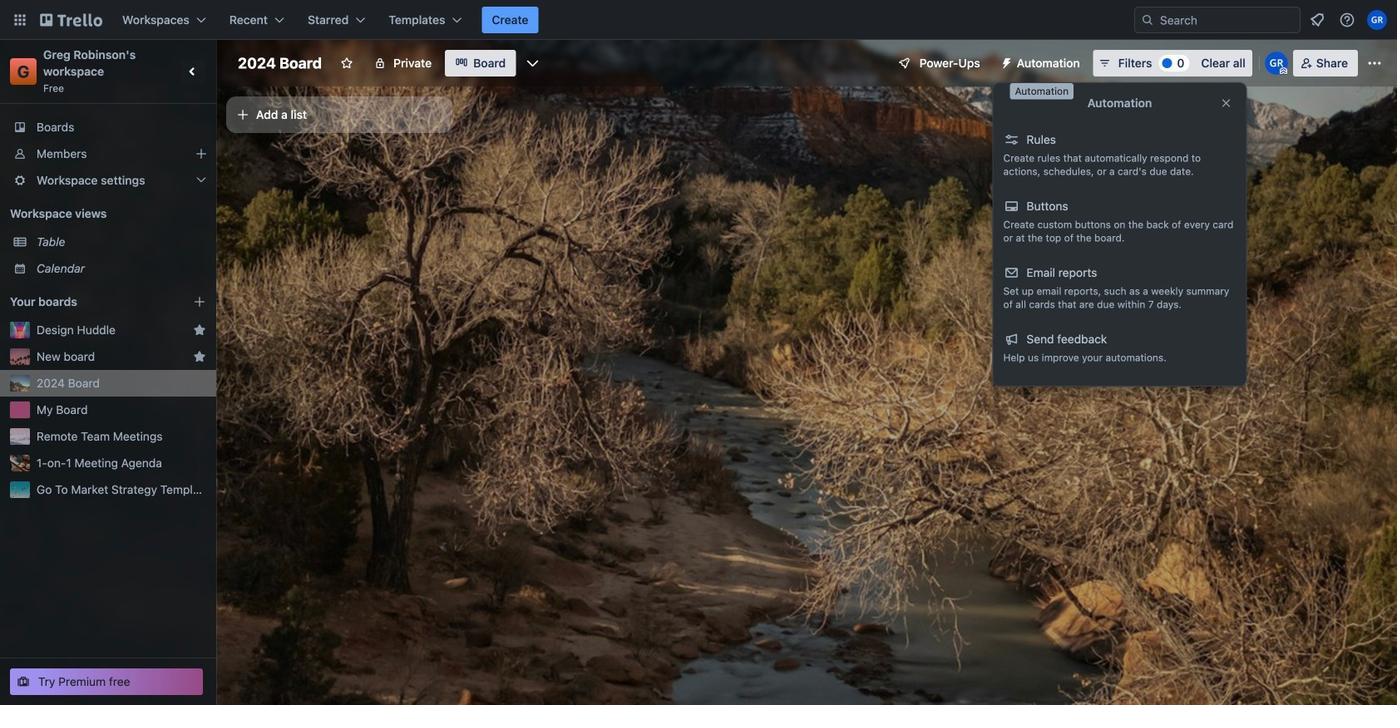 Task type: describe. For each thing, give the bounding box(es) containing it.
show menu image
[[1367, 55, 1383, 72]]

star or unstar board image
[[340, 57, 354, 70]]

1 vertical spatial greg robinson (gregrobinson96) image
[[1265, 52, 1288, 75]]

0 notifications image
[[1308, 10, 1327, 30]]

Board name text field
[[230, 50, 330, 77]]

this member is an admin of this board. image
[[1280, 67, 1287, 75]]

2 starred icon image from the top
[[193, 350, 206, 363]]

add board image
[[193, 295, 206, 309]]

customize views image
[[524, 55, 541, 72]]

primary element
[[0, 0, 1397, 40]]



Task type: vqa. For each thing, say whether or not it's contained in the screenshot.
Hub
no



Task type: locate. For each thing, give the bounding box(es) containing it.
tooltip
[[1010, 83, 1074, 99]]

Search field
[[1135, 7, 1301, 33]]

greg robinson (gregrobinson96) image
[[1367, 10, 1387, 30], [1265, 52, 1288, 75]]

greg robinson (gregrobinson96) image right open information menu image at the top
[[1367, 10, 1387, 30]]

open information menu image
[[1339, 12, 1356, 28]]

1 vertical spatial starred icon image
[[193, 350, 206, 363]]

0 horizontal spatial greg robinson (gregrobinson96) image
[[1265, 52, 1288, 75]]

workspace navigation collapse icon image
[[181, 60, 205, 83]]

close popover image
[[1220, 96, 1233, 110]]

back to home image
[[40, 7, 102, 33]]

0 vertical spatial greg robinson (gregrobinson96) image
[[1367, 10, 1387, 30]]

0 vertical spatial starred icon image
[[193, 324, 206, 337]]

sm image
[[994, 50, 1017, 73]]

greg robinson (gregrobinson96) image down search field
[[1265, 52, 1288, 75]]

your boards with 7 items element
[[10, 292, 168, 312]]

search image
[[1141, 13, 1154, 27]]

1 starred icon image from the top
[[193, 324, 206, 337]]

1 horizontal spatial greg robinson (gregrobinson96) image
[[1367, 10, 1387, 30]]

starred icon image
[[193, 324, 206, 337], [193, 350, 206, 363]]



